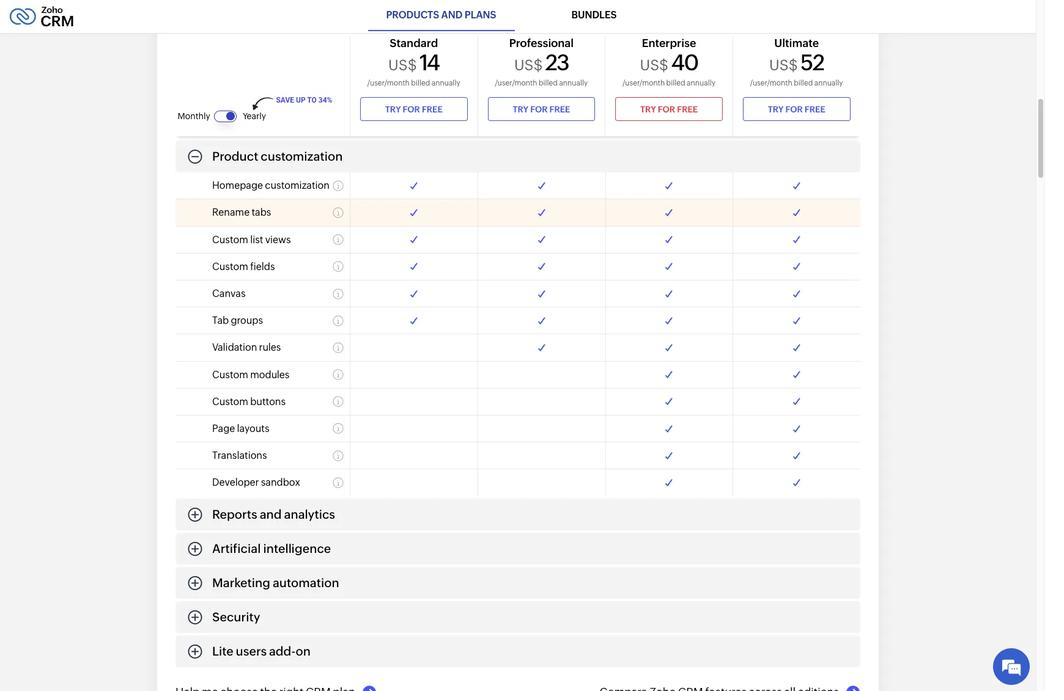 Task type: describe. For each thing, give the bounding box(es) containing it.
groups
[[231, 315, 263, 327]]

14
[[420, 51, 440, 76]]

try for 52
[[768, 105, 784, 114]]

products and plans
[[387, 9, 497, 21]]

page layouts
[[212, 423, 269, 435]]

yearly
[[243, 112, 266, 121]]

management
[[355, 115, 433, 129]]

add-
[[269, 645, 296, 659]]

try for free for 40
[[641, 105, 698, 114]]

sandbox
[[261, 477, 300, 489]]

products
[[387, 9, 440, 21]]

tab
[[212, 315, 229, 327]]

artificial intelligence
[[212, 542, 331, 556]]

annually for 40
[[687, 79, 716, 87]]

1 vertical spatial automation
[[273, 576, 339, 590]]

tab groups
[[212, 315, 263, 327]]

enterprise
[[642, 37, 697, 50]]

validation rules
[[212, 342, 281, 354]]

process
[[307, 115, 353, 129]]

for for 14
[[403, 105, 420, 114]]

us$ for 52
[[770, 57, 798, 74]]

tabs
[[252, 207, 271, 219]]

custom for custom modules
[[212, 369, 248, 381]]

for for 52
[[786, 105, 803, 114]]

us$ for 40
[[641, 57, 669, 74]]

52
[[801, 51, 825, 76]]

and for reports
[[260, 507, 282, 522]]

custom for custom list views
[[212, 234, 248, 246]]

sales force automation
[[212, 81, 344, 95]]

try for free link for 40
[[616, 97, 723, 121]]

product
[[212, 149, 258, 164]]

us$ 14 /user/month billed annually
[[368, 51, 461, 87]]

free for 23
[[550, 105, 571, 114]]

rename
[[212, 207, 250, 219]]

40
[[672, 51, 699, 76]]

force
[[245, 81, 275, 95]]

page
[[212, 423, 235, 435]]

34%
[[319, 96, 333, 105]]

us$ 52 /user/month billed annually
[[751, 51, 844, 87]]

buttons
[[250, 396, 286, 408]]

zoho crm logo image
[[9, 3, 74, 30]]

free for 40
[[678, 105, 698, 114]]

automation
[[212, 115, 280, 129]]

free for 14
[[422, 105, 443, 114]]

for for 40
[[658, 105, 676, 114]]

annually for 14
[[432, 79, 461, 87]]

fields
[[250, 261, 275, 273]]

/user/month for 40
[[623, 79, 665, 87]]

modules
[[250, 369, 290, 381]]

layouts
[[237, 423, 269, 435]]

try for 40
[[641, 105, 657, 114]]

lite users add-on
[[212, 645, 311, 659]]

professional
[[510, 37, 574, 50]]

plans
[[465, 9, 497, 21]]

try for 14
[[386, 105, 401, 114]]

homepage
[[212, 180, 263, 192]]

views
[[265, 234, 291, 246]]

billed for 14
[[412, 79, 431, 87]]

reports and analytics
[[212, 507, 335, 522]]

customization for product customization
[[261, 149, 343, 164]]

canvas
[[212, 288, 246, 300]]

try for free for 52
[[768, 105, 826, 114]]

standard
[[390, 37, 439, 50]]



Task type: locate. For each thing, give the bounding box(es) containing it.
product customization
[[212, 149, 343, 164]]

3 annually from the left
[[687, 79, 716, 87]]

try down the us$ 40 /user/month billed annually
[[641, 105, 657, 114]]

customization down automation and process management
[[261, 149, 343, 164]]

us$ inside the us$ 40 /user/month billed annually
[[641, 57, 669, 74]]

billed inside us$ 23 /user/month billed annually
[[539, 79, 558, 87]]

custom modules
[[212, 369, 290, 381]]

3 /user/month from the left
[[623, 79, 665, 87]]

and down up
[[283, 115, 305, 129]]

security
[[212, 610, 260, 624]]

us$ down ultimate in the right of the page
[[770, 57, 798, 74]]

try for free link
[[361, 97, 468, 121], [488, 97, 596, 121], [616, 97, 723, 121], [744, 97, 851, 121]]

and for automation
[[283, 115, 305, 129]]

annually down 40
[[687, 79, 716, 87]]

4 free from the left
[[805, 105, 826, 114]]

4 try for free link from the left
[[744, 97, 851, 121]]

0 vertical spatial automation
[[278, 81, 344, 95]]

/user/month down the enterprise
[[623, 79, 665, 87]]

for down the us$ 40 /user/month billed annually
[[658, 105, 676, 114]]

2 custom from the top
[[212, 261, 248, 273]]

annually down 23
[[560, 79, 588, 87]]

1 horizontal spatial and
[[283, 115, 305, 129]]

1 vertical spatial customization
[[265, 180, 330, 192]]

free
[[422, 105, 443, 114], [550, 105, 571, 114], [678, 105, 698, 114], [805, 105, 826, 114]]

3 try for free from the left
[[641, 105, 698, 114]]

annually for 23
[[560, 79, 588, 87]]

annually inside the us$ 40 /user/month billed annually
[[687, 79, 716, 87]]

/user/month inside us$ 14 /user/month billed annually
[[368, 79, 410, 87]]

custom up canvas
[[212, 261, 248, 273]]

us$ down professional
[[515, 57, 543, 74]]

0 vertical spatial customization
[[261, 149, 343, 164]]

billed inside the us$ 40 /user/month billed annually
[[667, 79, 686, 87]]

up
[[296, 96, 306, 105]]

try
[[386, 105, 401, 114], [513, 105, 529, 114], [641, 105, 657, 114], [768, 105, 784, 114]]

artificial
[[212, 542, 261, 556]]

billed down 52
[[794, 79, 813, 87]]

custom fields
[[212, 261, 275, 273]]

for up management
[[403, 105, 420, 114]]

free for 52
[[805, 105, 826, 114]]

2 vertical spatial and
[[260, 507, 282, 522]]

4 /user/month from the left
[[751, 79, 793, 87]]

developer sandbox
[[212, 477, 300, 489]]

1 vertical spatial and
[[283, 115, 305, 129]]

/user/month inside the us$ 40 /user/month billed annually
[[623, 79, 665, 87]]

lite
[[212, 645, 234, 659]]

custom down validation
[[212, 369, 248, 381]]

for down us$ 23 /user/month billed annually
[[531, 105, 548, 114]]

/user/month inside us$ 52 /user/month billed annually
[[751, 79, 793, 87]]

billed down 40
[[667, 79, 686, 87]]

us$ for 23
[[515, 57, 543, 74]]

try for free down the us$ 40 /user/month billed annually
[[641, 105, 698, 114]]

us$ inside us$ 52 /user/month billed annually
[[770, 57, 798, 74]]

custom
[[212, 234, 248, 246], [212, 261, 248, 273], [212, 369, 248, 381], [212, 396, 248, 408]]

3 billed from the left
[[667, 79, 686, 87]]

2 horizontal spatial and
[[442, 9, 463, 21]]

2 annually from the left
[[560, 79, 588, 87]]

sales
[[212, 81, 243, 95]]

list
[[250, 234, 263, 246]]

1 for from the left
[[403, 105, 420, 114]]

rename tabs
[[212, 207, 271, 219]]

try for free link for 14
[[361, 97, 468, 121]]

save up to 34%
[[276, 96, 333, 105]]

custom for custom buttons
[[212, 396, 248, 408]]

developer
[[212, 477, 259, 489]]

annually inside us$ 52 /user/month billed annually
[[815, 79, 844, 87]]

billed for 23
[[539, 79, 558, 87]]

try for free link for 23
[[488, 97, 596, 121]]

billed
[[412, 79, 431, 87], [539, 79, 558, 87], [667, 79, 686, 87], [794, 79, 813, 87]]

free up management
[[422, 105, 443, 114]]

users
[[236, 645, 267, 659]]

/user/month for 14
[[368, 79, 410, 87]]

4 billed from the left
[[794, 79, 813, 87]]

/user/month down ultimate in the right of the page
[[751, 79, 793, 87]]

annually for 52
[[815, 79, 844, 87]]

0 horizontal spatial and
[[260, 507, 282, 522]]

2 /user/month from the left
[[496, 79, 538, 87]]

free down us$ 52 /user/month billed annually
[[805, 105, 826, 114]]

annually down 14
[[432, 79, 461, 87]]

try for free link for 52
[[744, 97, 851, 121]]

4 for from the left
[[786, 105, 803, 114]]

customization down product customization
[[265, 180, 330, 192]]

homepage customization
[[212, 180, 330, 192]]

try for free for 23
[[513, 105, 571, 114]]

1 free from the left
[[422, 105, 443, 114]]

3 free from the left
[[678, 105, 698, 114]]

/user/month for 52
[[751, 79, 793, 87]]

/user/month down professional
[[496, 79, 538, 87]]

for for 23
[[531, 105, 548, 114]]

custom left list at the left of the page
[[212, 234, 248, 246]]

billed down 14
[[412, 79, 431, 87]]

automation
[[278, 81, 344, 95], [273, 576, 339, 590]]

try for free link down us$ 14 /user/month billed annually
[[361, 97, 468, 121]]

and for products
[[442, 9, 463, 21]]

us$ inside us$ 14 /user/month billed annually
[[389, 57, 417, 74]]

23
[[546, 51, 569, 76]]

annually down 52
[[815, 79, 844, 87]]

annually inside us$ 23 /user/month billed annually
[[560, 79, 588, 87]]

1 annually from the left
[[432, 79, 461, 87]]

1 try for free from the left
[[386, 105, 443, 114]]

2 us$ from the left
[[515, 57, 543, 74]]

billed inside us$ 52 /user/month billed annually
[[794, 79, 813, 87]]

2 billed from the left
[[539, 79, 558, 87]]

2 free from the left
[[550, 105, 571, 114]]

save
[[276, 96, 295, 105]]

1 try from the left
[[386, 105, 401, 114]]

automation down intelligence
[[273, 576, 339, 590]]

4 us$ from the left
[[770, 57, 798, 74]]

3 try from the left
[[641, 105, 657, 114]]

marketing automation
[[212, 576, 339, 590]]

us$ for 14
[[389, 57, 417, 74]]

3 custom from the top
[[212, 369, 248, 381]]

4 try from the left
[[768, 105, 784, 114]]

billed down 23
[[539, 79, 558, 87]]

custom buttons
[[212, 396, 286, 408]]

try for free
[[386, 105, 443, 114], [513, 105, 571, 114], [641, 105, 698, 114], [768, 105, 826, 114]]

4 annually from the left
[[815, 79, 844, 87]]

1 custom from the top
[[212, 234, 248, 246]]

billed for 52
[[794, 79, 813, 87]]

us$ 23 /user/month billed annually
[[496, 51, 588, 87]]

try down us$ 23 /user/month billed annually
[[513, 105, 529, 114]]

try up management
[[386, 105, 401, 114]]

for
[[403, 105, 420, 114], [531, 105, 548, 114], [658, 105, 676, 114], [786, 105, 803, 114]]

1 us$ from the left
[[389, 57, 417, 74]]

4 try for free from the left
[[768, 105, 826, 114]]

and left plans
[[442, 9, 463, 21]]

on
[[296, 645, 311, 659]]

2 for from the left
[[531, 105, 548, 114]]

reports
[[212, 507, 257, 522]]

analytics
[[284, 507, 335, 522]]

custom list views
[[212, 234, 291, 246]]

rules
[[259, 342, 281, 354]]

and down the sandbox
[[260, 507, 282, 522]]

2 try from the left
[[513, 105, 529, 114]]

marketing
[[212, 576, 270, 590]]

1 billed from the left
[[412, 79, 431, 87]]

try for free link down us$ 52 /user/month billed annually
[[744, 97, 851, 121]]

free down the us$ 40 /user/month billed annually
[[678, 105, 698, 114]]

us$ down the enterprise
[[641, 57, 669, 74]]

2 try for free from the left
[[513, 105, 571, 114]]

for down us$ 52 /user/month billed annually
[[786, 105, 803, 114]]

try for free link down the us$ 40 /user/month billed annually
[[616, 97, 723, 121]]

/user/month inside us$ 23 /user/month billed annually
[[496, 79, 538, 87]]

automation and process management
[[212, 115, 433, 129]]

automation up to
[[278, 81, 344, 95]]

and
[[442, 9, 463, 21], [283, 115, 305, 129], [260, 507, 282, 522]]

0 vertical spatial and
[[442, 9, 463, 21]]

annually inside us$ 14 /user/month billed annually
[[432, 79, 461, 87]]

try for free link down us$ 23 /user/month billed annually
[[488, 97, 596, 121]]

try for 23
[[513, 105, 529, 114]]

monthly
[[178, 112, 211, 121]]

try for free for 14
[[386, 105, 443, 114]]

3 try for free link from the left
[[616, 97, 723, 121]]

free down us$ 23 /user/month billed annually
[[550, 105, 571, 114]]

4 custom from the top
[[212, 396, 248, 408]]

billed inside us$ 14 /user/month billed annually
[[412, 79, 431, 87]]

custom for custom fields
[[212, 261, 248, 273]]

ultimate
[[775, 37, 820, 50]]

3 us$ from the left
[[641, 57, 669, 74]]

try down us$ 52 /user/month billed annually
[[768, 105, 784, 114]]

2 try for free link from the left
[[488, 97, 596, 121]]

annually
[[432, 79, 461, 87], [560, 79, 588, 87], [687, 79, 716, 87], [815, 79, 844, 87]]

/user/month
[[368, 79, 410, 87], [496, 79, 538, 87], [623, 79, 665, 87], [751, 79, 793, 87]]

customization for homepage customization
[[265, 180, 330, 192]]

1 /user/month from the left
[[368, 79, 410, 87]]

us$ 40 /user/month billed annually
[[623, 51, 716, 87]]

/user/month up management
[[368, 79, 410, 87]]

billed for 40
[[667, 79, 686, 87]]

us$
[[389, 57, 417, 74], [515, 57, 543, 74], [641, 57, 669, 74], [770, 57, 798, 74]]

custom up page
[[212, 396, 248, 408]]

us$ down standard
[[389, 57, 417, 74]]

try for free down us$ 23 /user/month billed annually
[[513, 105, 571, 114]]

us$ inside us$ 23 /user/month billed annually
[[515, 57, 543, 74]]

customization
[[261, 149, 343, 164], [265, 180, 330, 192]]

validation
[[212, 342, 257, 354]]

to
[[308, 96, 317, 105]]

bundles
[[572, 9, 617, 21]]

try for free down us$ 52 /user/month billed annually
[[768, 105, 826, 114]]

3 for from the left
[[658, 105, 676, 114]]

intelligence
[[263, 542, 331, 556]]

1 try for free link from the left
[[361, 97, 468, 121]]

try for free up management
[[386, 105, 443, 114]]

translations
[[212, 450, 267, 462]]

/user/month for 23
[[496, 79, 538, 87]]



Task type: vqa. For each thing, say whether or not it's contained in the screenshot.
The Policy associated with Privacy Policy
no



